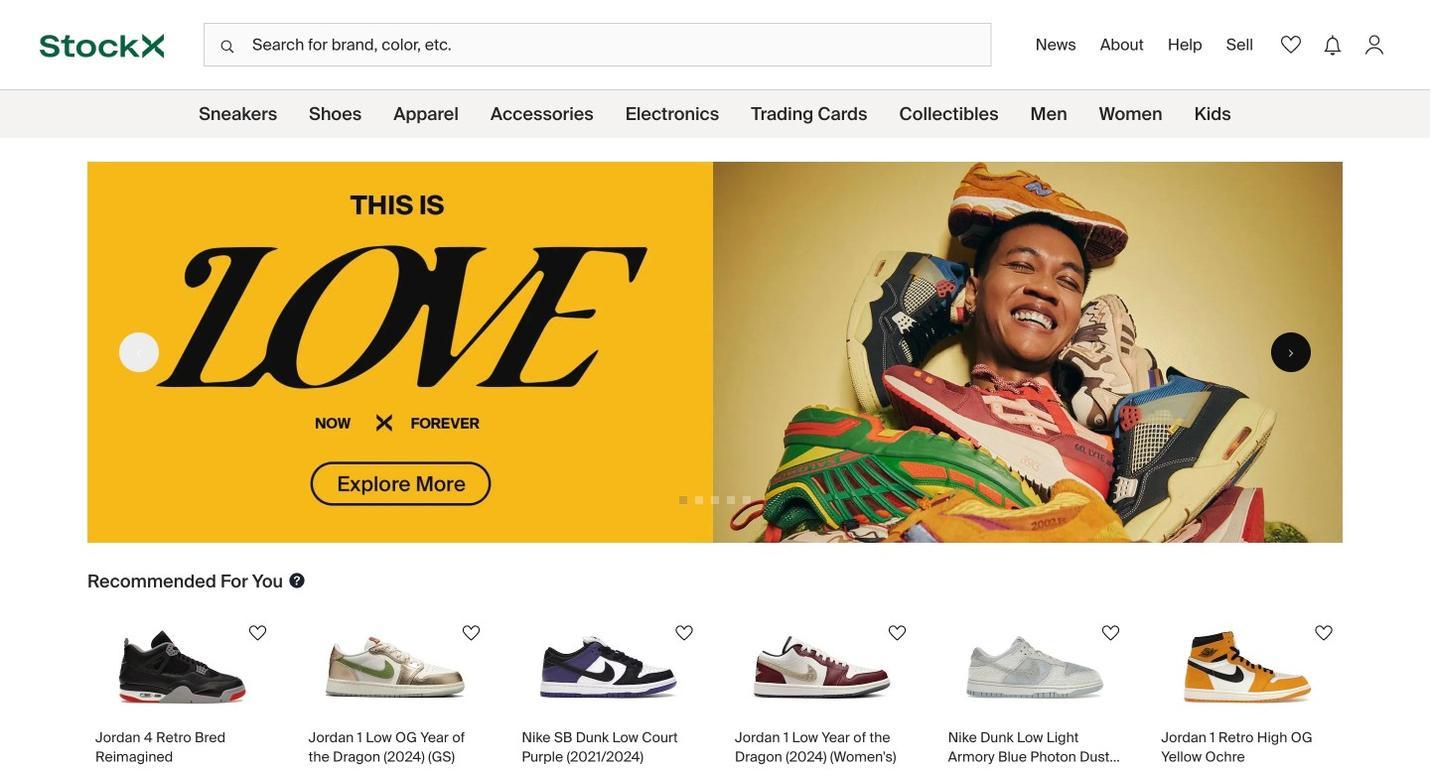 Task type: vqa. For each thing, say whether or not it's contained in the screenshot.
PRODUCT CATEGORY SWITCHER element
yes



Task type: locate. For each thing, give the bounding box(es) containing it.
notification icon image
[[1319, 31, 1347, 59]]

follow image
[[246, 622, 270, 646], [459, 622, 483, 646], [673, 622, 696, 646], [886, 622, 910, 646], [1312, 622, 1336, 646]]

2 follow image from the left
[[459, 622, 483, 646]]

4 follow image from the left
[[886, 622, 910, 646]]

next slide image
[[1282, 349, 1301, 359]]

follow image for jordan 1 low year of the dragon (2024) (women's) image
[[886, 622, 910, 646]]

jordan 1 low year of the dragon (2024) (women's) image
[[752, 631, 891, 705]]

1 follow image from the left
[[246, 622, 270, 646]]

3 follow image from the left
[[673, 622, 696, 646]]

jordan 4 retro bred reimagined image
[[113, 631, 252, 705]]

follow image
[[1099, 622, 1123, 646]]

5 follow image from the left
[[1312, 622, 1336, 646]]

recommended for you image
[[287, 571, 307, 591]]



Task type: describe. For each thing, give the bounding box(es) containing it.
follow image for the jordan 1 retro high og yellow ochre image on the right
[[1312, 622, 1336, 646]]

follow image for jordan 1 low og year of the dragon (2024) (gs) image
[[459, 622, 483, 646]]

Search... search field
[[204, 23, 992, 67]]

jordan 1 low og year of the dragon (2024) (gs) image
[[326, 631, 465, 705]]

product category switcher element
[[0, 90, 1431, 138]]

follow image for the nike sb dunk low court purple (2021/2024) image
[[673, 622, 696, 646]]

previous slide image
[[129, 349, 149, 359]]

nike sb dunk low court purple (2021/2024) image
[[539, 631, 678, 705]]

all favorites image
[[1278, 31, 1305, 59]]

follow image for jordan 4 retro bred reimagined image
[[246, 622, 270, 646]]

my account image
[[1361, 31, 1389, 59]]

nike dunk low light armory blue photon dust (women's) image
[[966, 631, 1105, 705]]

jordan 1 retro high og yellow ochre image
[[1179, 631, 1318, 705]]

stockx logo image
[[40, 34, 164, 58]]



